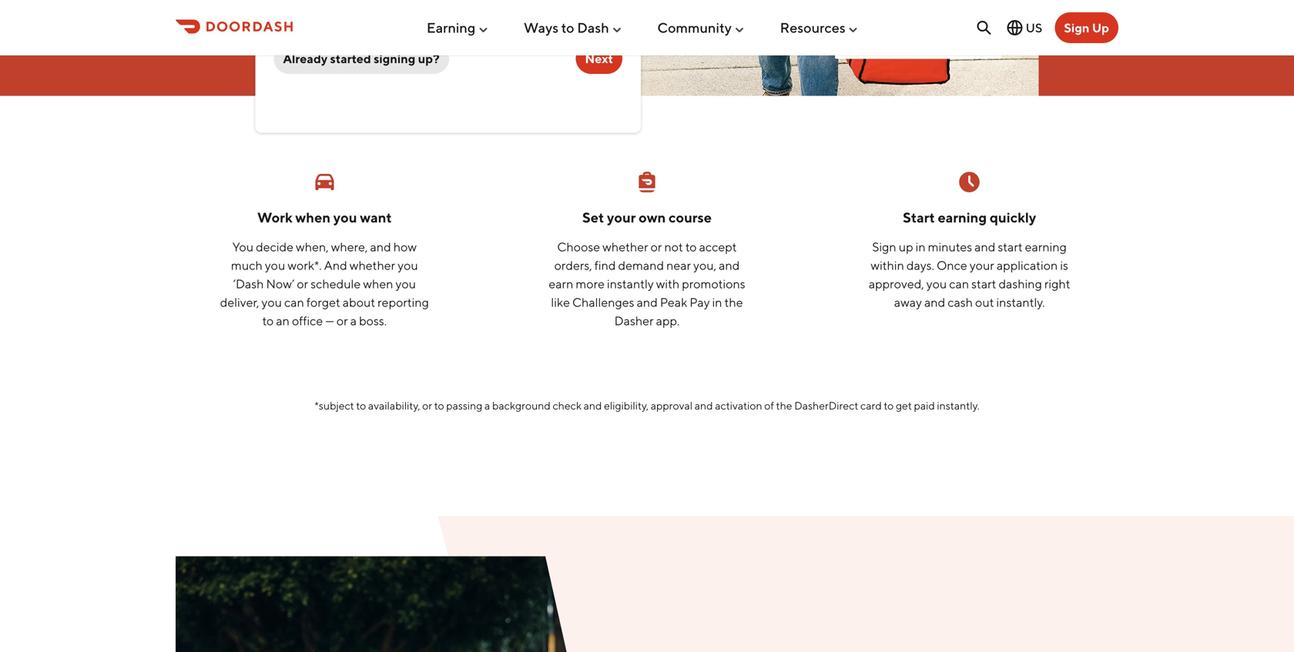 Task type: locate. For each thing, give the bounding box(es) containing it.
get
[[896, 400, 912, 412]]

and inside the and have read the
[[576, 7, 593, 19]]

*subject to availability, or to passing a background check and eligibility, approval and activation of the dasherdirect card to get paid instantly.
[[315, 400, 980, 412]]

to left an
[[262, 314, 274, 328]]

1 horizontal spatial when
[[363, 277, 393, 291]]

0 vertical spatial sign
[[1064, 20, 1090, 35]]

i
[[355, 7, 358, 19]]

sign up the within
[[872, 240, 897, 254]]

start earning quickly
[[903, 209, 1036, 226]]

0 vertical spatial earning
[[938, 209, 987, 226]]

0 horizontal spatial sign
[[872, 240, 897, 254]]

approved,
[[869, 277, 924, 291]]

vehicle car image
[[312, 170, 337, 195]]

dasher
[[510, 22, 541, 34], [615, 314, 654, 328]]

0 vertical spatial in
[[916, 240, 926, 254]]

1 vertical spatial dasher
[[615, 314, 654, 328]]

to inside you decide when, where, and how much you work*. and whether you 'dash now' or schedule when you deliver, you can forget about reporting to an office — or a boss.
[[262, 314, 274, 328]]

learn
[[409, 22, 434, 34]]

instantly. down the dashing
[[997, 295, 1045, 310]]

work
[[257, 209, 293, 226]]

sign up in minutes and start earning within days. once your application is approved, you can start dashing right away and cash out instantly.
[[869, 240, 1071, 310]]

about right learn
[[461, 22, 487, 34]]

already started signing up? button
[[274, 43, 449, 74]]

boss.
[[359, 314, 387, 328]]

already started signing up?
[[283, 51, 440, 66]]

a right passing
[[485, 400, 490, 412]]

1 horizontal spatial can
[[949, 277, 969, 291]]

0 vertical spatial can
[[949, 277, 969, 291]]

1 vertical spatial pay
[[690, 295, 710, 310]]

1 vertical spatial more
[[576, 277, 605, 291]]

or down work*.
[[297, 277, 308, 291]]

to left get
[[884, 400, 894, 412]]

quickly
[[990, 209, 1036, 226]]

and down instantly
[[637, 295, 658, 310]]

or right the —
[[337, 314, 348, 328]]

and left cash
[[924, 295, 945, 310]]

0 horizontal spatial in
[[712, 295, 722, 310]]

in down promotions on the right top of the page
[[712, 295, 722, 310]]

the right of
[[776, 400, 792, 412]]

0 vertical spatial pay
[[543, 22, 559, 34]]

0 vertical spatial your
[[607, 209, 636, 226]]

0 vertical spatial start
[[998, 240, 1023, 254]]

sign inside sign up in minutes and start earning within days. once your application is approved, you can start dashing right away and cash out instantly.
[[872, 240, 897, 254]]

and
[[576, 7, 593, 19], [370, 240, 391, 254], [975, 240, 996, 254], [719, 258, 740, 273], [637, 295, 658, 310], [924, 295, 945, 310], [584, 400, 602, 412], [695, 400, 713, 412]]

0 horizontal spatial start
[[972, 277, 996, 291]]

time fill image
[[957, 170, 982, 195]]

started
[[330, 51, 371, 66]]

1 vertical spatial a
[[485, 400, 490, 412]]

alfonso from davidson, nc image
[[574, 0, 1039, 96]]

0 horizontal spatial a
[[350, 314, 357, 328]]

0 vertical spatial instantly.
[[997, 295, 1045, 310]]

1 vertical spatial your
[[970, 258, 994, 273]]

activation
[[715, 400, 762, 412]]

can up cash
[[949, 277, 969, 291]]

start
[[903, 209, 935, 226]]

start up application
[[998, 240, 1023, 254]]

forget
[[307, 295, 340, 310]]

about up boss.
[[343, 295, 375, 310]]

or left not
[[651, 240, 662, 254]]

start up out
[[972, 277, 996, 291]]

0 horizontal spatial more
[[436, 22, 459, 34]]

pay
[[543, 22, 559, 34], [690, 295, 710, 310]]

0 vertical spatial dasher
[[510, 22, 541, 34]]

the
[[398, 7, 412, 19], [296, 22, 310, 34], [725, 295, 743, 310], [776, 400, 792, 412]]

1 vertical spatial can
[[284, 295, 304, 310]]

1 vertical spatial earning
[[1025, 240, 1067, 254]]

0 horizontal spatial can
[[284, 295, 304, 310]]

can inside sign up in minutes and start earning within days. once your application is approved, you can start dashing right away and cash out instantly.
[[949, 277, 969, 291]]

and have read the
[[274, 7, 616, 34]]

1 vertical spatial about
[[343, 295, 375, 310]]

whether up demand
[[603, 240, 648, 254]]

the down "clicking"
[[296, 22, 310, 34]]

when up reporting
[[363, 277, 393, 291]]

earning up minutes
[[938, 209, 987, 226]]

in inside sign up in minutes and start earning within days. once your application is approved, you can start dashing right away and cash out instantly.
[[916, 240, 926, 254]]

1 vertical spatial in
[[712, 295, 722, 310]]

the down promotions on the right top of the page
[[725, 295, 743, 310]]

1 horizontal spatial in
[[916, 240, 926, 254]]

instantly.
[[997, 295, 1045, 310], [937, 400, 980, 412]]

whether inside you decide when, where, and how much you work*. and whether you 'dash now' or schedule when you deliver, you can forget about reporting to an office — or a boss.
[[350, 258, 395, 273]]

have
[[595, 7, 616, 19]]

0 vertical spatial whether
[[603, 240, 648, 254]]

when up 'when,'
[[295, 209, 331, 226]]

dash
[[577, 19, 609, 36]]

to right *subject at the left bottom
[[356, 400, 366, 412]]

is
[[1060, 258, 1069, 273]]

you decide when, where, and how much you work*. and whether you 'dash now' or schedule when you deliver, you can forget about reporting to an office — or a boss.
[[220, 240, 429, 328]]

days.
[[907, 258, 934, 273]]

1 horizontal spatial sign
[[1064, 20, 1090, 35]]

sign left the "up"
[[1064, 20, 1090, 35]]

can
[[949, 277, 969, 291], [284, 295, 304, 310]]

0 horizontal spatial how
[[393, 240, 417, 254]]

can up an
[[284, 295, 304, 310]]

1 horizontal spatial how
[[489, 22, 508, 34]]

of
[[764, 400, 774, 412]]

1 vertical spatial whether
[[350, 258, 395, 273]]

more inside the choose whether or not to accept orders, find demand near you, and earn more instantly with promotions like challenges and peak pay in the dasher app.
[[576, 277, 605, 291]]

whether
[[603, 240, 648, 254], [350, 258, 395, 273]]

challenges
[[572, 295, 634, 310]]

1 horizontal spatial more
[[576, 277, 605, 291]]

and up dash
[[576, 7, 593, 19]]

to left passing
[[434, 400, 444, 412]]

in right up
[[916, 240, 926, 254]]

instantly. right paid on the bottom
[[937, 400, 980, 412]]

0 vertical spatial when
[[295, 209, 331, 226]]

0 horizontal spatial instantly.
[[937, 400, 980, 412]]

resources
[[780, 19, 846, 36]]

your right set
[[607, 209, 636, 226]]

more right learn
[[436, 22, 459, 34]]

demand
[[618, 258, 664, 273]]

1 vertical spatial when
[[363, 277, 393, 291]]

how left the 'dasher pay' link
[[489, 22, 508, 34]]

by
[[274, 7, 285, 19]]

1 horizontal spatial instantly.
[[997, 295, 1045, 310]]

once
[[937, 258, 967, 273]]

instantly. inside sign up in minutes and start earning within days. once your application is approved, you can start dashing right away and cash out instantly.
[[997, 295, 1045, 310]]

how
[[489, 22, 508, 34], [393, 240, 417, 254]]

the inside the choose whether or not to accept orders, find demand near you, and earn more instantly with promotions like challenges and peak pay in the dasher app.
[[725, 295, 743, 310]]

1 horizontal spatial your
[[970, 258, 994, 273]]

how up reporting
[[393, 240, 417, 254]]

community link
[[657, 13, 746, 42]]

eligibility,
[[604, 400, 649, 412]]

start
[[998, 240, 1023, 254], [972, 277, 996, 291]]

up?
[[418, 51, 440, 66]]

pay down promotions on the right top of the page
[[690, 295, 710, 310]]

to right not
[[686, 240, 697, 254]]

0 horizontal spatial pay
[[543, 22, 559, 34]]

0 vertical spatial about
[[461, 22, 487, 34]]

0 horizontal spatial when
[[295, 209, 331, 226]]

'dash
[[233, 277, 264, 291]]

1 vertical spatial how
[[393, 240, 417, 254]]

0 horizontal spatial about
[[343, 295, 375, 310]]

0 horizontal spatial dasher
[[510, 22, 541, 34]]

1 horizontal spatial pay
[[690, 295, 710, 310]]

1 horizontal spatial earning
[[1025, 240, 1067, 254]]

to
[[387, 7, 396, 19], [561, 19, 574, 36], [686, 240, 697, 254], [262, 314, 274, 328], [356, 400, 366, 412], [434, 400, 444, 412], [884, 400, 894, 412]]

earning up is
[[1025, 240, 1067, 254]]

an
[[276, 314, 290, 328]]

1 vertical spatial instantly.
[[937, 400, 980, 412]]

availability,
[[368, 400, 420, 412]]

whether down where,
[[350, 258, 395, 273]]

1 vertical spatial sign
[[872, 240, 897, 254]]

near
[[667, 258, 691, 273]]

0 vertical spatial how
[[489, 22, 508, 34]]

your
[[607, 209, 636, 226], [970, 258, 994, 273]]

sign
[[1064, 20, 1090, 35], [872, 240, 897, 254]]

or
[[651, 240, 662, 254], [297, 277, 308, 291], [337, 314, 348, 328], [422, 400, 432, 412]]

1 horizontal spatial whether
[[603, 240, 648, 254]]

much
[[231, 258, 263, 273]]

up
[[899, 240, 913, 254]]

about
[[461, 22, 487, 34], [343, 295, 375, 310]]

paid
[[914, 400, 935, 412]]

peak
[[660, 295, 687, 310]]

dasher pay link
[[510, 22, 559, 34]]

more up challenges
[[576, 277, 605, 291]]

a left boss.
[[350, 314, 357, 328]]

now'
[[266, 277, 295, 291]]

minutes
[[928, 240, 972, 254]]

and inside you decide when, where, and how much you work*. and whether you 'dash now' or schedule when you deliver, you can forget about reporting to an office — or a boss.
[[370, 240, 391, 254]]

sign inside button
[[1064, 20, 1090, 35]]

1 vertical spatial start
[[972, 277, 996, 291]]

sign up
[[1064, 20, 1109, 35]]

your right once
[[970, 258, 994, 273]]

and down the start earning quickly
[[975, 240, 996, 254]]

pay left the works.
[[543, 22, 559, 34]]

0 vertical spatial a
[[350, 314, 357, 328]]

0 horizontal spatial whether
[[350, 258, 395, 273]]

1 horizontal spatial start
[[998, 240, 1023, 254]]

a
[[350, 314, 357, 328], [485, 400, 490, 412]]

and down want
[[370, 240, 391, 254]]

1 horizontal spatial dasher
[[615, 314, 654, 328]]

the up . on the left
[[398, 7, 412, 19]]

like
[[551, 295, 570, 310]]



Task type: vqa. For each thing, say whether or not it's contained in the screenshot.
right the Support
no



Task type: describe. For each thing, give the bounding box(es) containing it.
with
[[656, 277, 680, 291]]

dasherdirect
[[794, 400, 859, 412]]

and
[[324, 258, 347, 273]]

1 horizontal spatial a
[[485, 400, 490, 412]]

agree
[[359, 7, 385, 19]]

find
[[595, 258, 616, 273]]

ways to dash
[[524, 19, 609, 36]]

earning inside sign up in minutes and start earning within days. once your application is approved, you can start dashing right away and cash out instantly.
[[1025, 240, 1067, 254]]

work when you want
[[257, 209, 392, 226]]

already
[[283, 51, 328, 66]]

decide
[[256, 240, 294, 254]]

next
[[585, 51, 613, 66]]

set your own course
[[582, 209, 712, 226]]

whether inside the choose whether or not to accept orders, find demand near you, and earn more instantly with promotions like challenges and peak pay in the dasher app.
[[603, 240, 648, 254]]

away
[[894, 295, 922, 310]]

earning
[[427, 19, 476, 36]]

how inside you decide when, where, and how much you work*. and whether you 'dash now' or schedule when you deliver, you can forget about reporting to an office — or a boss.
[[393, 240, 417, 254]]

.
[[405, 22, 407, 34]]

us
[[1026, 20, 1043, 35]]

1 horizontal spatial about
[[461, 22, 487, 34]]

works.
[[561, 22, 589, 34]]

when,
[[296, 240, 329, 254]]

application
[[997, 258, 1058, 273]]

course
[[669, 209, 712, 226]]

the inside the and have read the
[[296, 22, 310, 34]]

to right agree at the top left of page
[[387, 7, 396, 19]]

your inside sign up in minutes and start earning within days. once your application is approved, you can start dashing right away and cash out instantly.
[[970, 258, 994, 273]]

ways
[[524, 19, 559, 36]]

out
[[975, 295, 994, 310]]

schedule
[[311, 277, 361, 291]]

0 horizontal spatial your
[[607, 209, 636, 226]]

in inside the choose whether or not to accept orders, find demand near you, and earn more instantly with promotions like challenges and peak pay in the dasher app.
[[712, 295, 722, 310]]

approval
[[651, 400, 693, 412]]

choose whether or not to accept orders, find demand near you, and earn more instantly with promotions like challenges and peak pay in the dasher app.
[[549, 240, 745, 328]]

accept
[[699, 240, 737, 254]]

—
[[325, 314, 334, 328]]

not
[[664, 240, 683, 254]]

globe line image
[[1006, 18, 1024, 37]]

clicking
[[287, 7, 321, 19]]

and right approval
[[695, 400, 713, 412]]

you inside sign up in minutes and start earning within days. once your application is approved, you can start dashing right away and cash out instantly.
[[927, 277, 947, 291]]

earning link
[[427, 13, 489, 42]]

passing
[[446, 400, 483, 412]]

up
[[1092, 20, 1109, 35]]

or right availability,
[[422, 400, 432, 412]]

work*.
[[288, 258, 322, 273]]

can inside you decide when, where, and how much you work*. and whether you 'dash now' or schedule when you deliver, you can forget about reporting to an office — or a boss.
[[284, 295, 304, 310]]

when inside you decide when, where, and how much you work*. and whether you 'dash now' or schedule when you deliver, you can forget about reporting to an office — or a boss.
[[363, 277, 393, 291]]

want
[[360, 209, 392, 226]]

where,
[[331, 240, 368, 254]]

a inside you decide when, where, and how much you work*. and whether you 'dash now' or schedule when you deliver, you can forget about reporting to an office — or a boss.
[[350, 314, 357, 328]]

signing
[[374, 51, 416, 66]]

read
[[274, 22, 294, 34]]

background
[[492, 400, 551, 412]]

own
[[639, 209, 666, 226]]

reporting
[[378, 295, 429, 310]]

deliver,
[[220, 295, 259, 310]]

pay inside the choose whether or not to accept orders, find demand near you, and earn more instantly with promotions like challenges and peak pay in the dasher app.
[[690, 295, 710, 310]]

to inside the choose whether or not to accept orders, find demand near you, and earn more instantly with promotions like challenges and peak pay in the dasher app.
[[686, 240, 697, 254]]

sign up button
[[1055, 12, 1119, 43]]

or inside the choose whether or not to accept orders, find demand near you, and earn more instantly with promotions like challenges and peak pay in the dasher app.
[[651, 240, 662, 254]]

office
[[292, 314, 323, 328]]

sign for sign up in minutes and start earning within days. once your application is approved, you can start dashing right away and cash out instantly.
[[872, 240, 897, 254]]

next button
[[576, 43, 622, 74]]

choose
[[557, 240, 600, 254]]

and right check
[[584, 400, 602, 412]]

set
[[582, 209, 604, 226]]

check
[[553, 400, 582, 412]]

dx safedash chuck image
[[176, 557, 638, 653]]

you
[[232, 240, 254, 254]]

earn
[[549, 277, 573, 291]]

dashing
[[999, 277, 1042, 291]]

right
[[1045, 277, 1071, 291]]

order hotbag fill image
[[635, 170, 659, 195]]

app.
[[656, 314, 680, 328]]

sign for sign up
[[1064, 20, 1090, 35]]

by clicking "next," i agree to the
[[274, 7, 414, 19]]

0 horizontal spatial earning
[[938, 209, 987, 226]]

resources link
[[780, 13, 860, 42]]

to left dash
[[561, 19, 574, 36]]

dasher inside the choose whether or not to accept orders, find demand near you, and earn more instantly with promotions like challenges and peak pay in the dasher app.
[[615, 314, 654, 328]]

community
[[657, 19, 732, 36]]

*subject
[[315, 400, 354, 412]]

"next,"
[[322, 7, 353, 19]]

about inside you decide when, where, and how much you work*. and whether you 'dash now' or schedule when you deliver, you can forget about reporting to an office — or a boss.
[[343, 295, 375, 310]]

orders,
[[554, 258, 592, 273]]

ways to dash link
[[524, 13, 623, 42]]

card
[[861, 400, 882, 412]]

within
[[871, 258, 904, 273]]

promotions
[[682, 277, 745, 291]]

0 vertical spatial more
[[436, 22, 459, 34]]

instantly
[[607, 277, 654, 291]]

and down accept
[[719, 258, 740, 273]]



